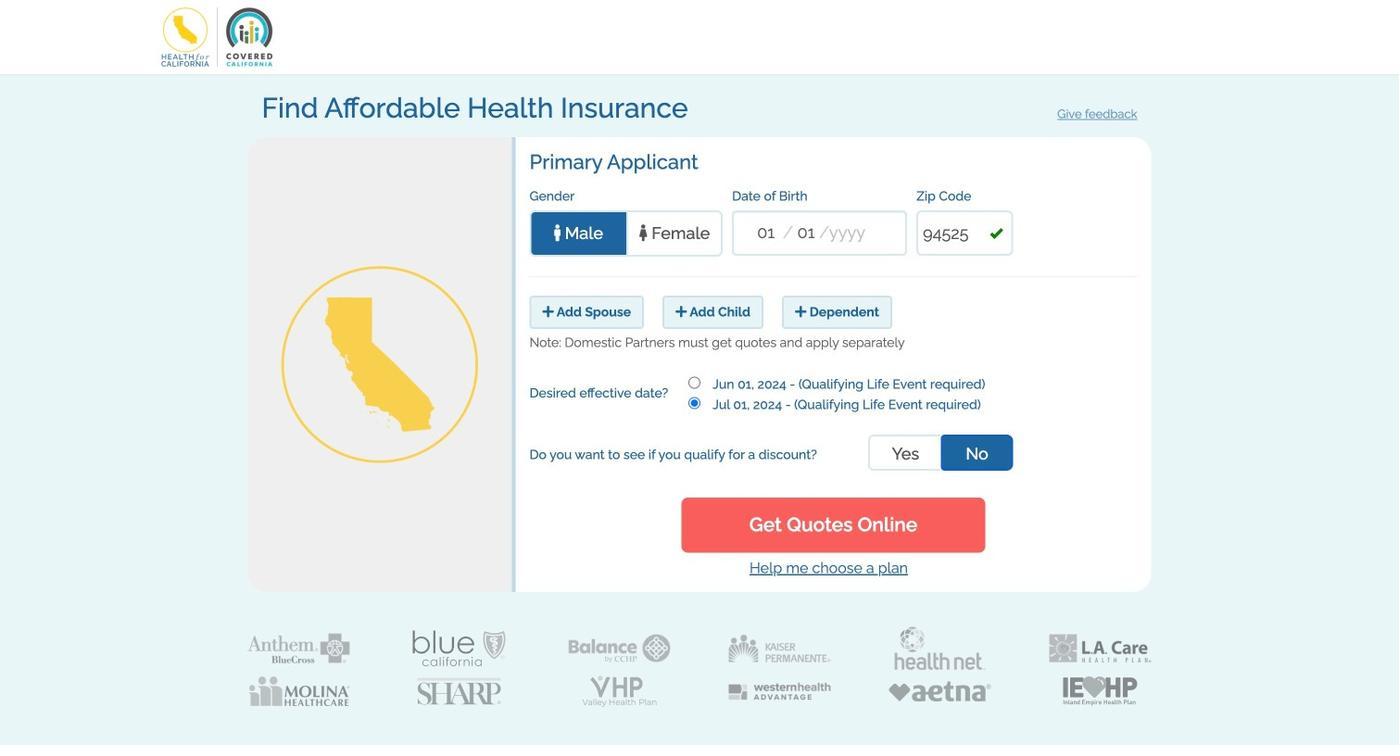 Task type: describe. For each thing, give the bounding box(es) containing it.
sharp health insurance image
[[418, 678, 501, 705]]

health insurance quotes for california image
[[248, 233, 512, 497]]

covered california health net plans image
[[894, 626, 987, 671]]

covered california kaiser plans image
[[729, 635, 831, 662]]

plus image
[[543, 306, 554, 319]]

covered california blue shield image
[[413, 631, 506, 666]]

female image
[[639, 225, 648, 242]]

yyyy text field
[[829, 212, 876, 253]]

2 plus image from the left
[[795, 306, 807, 319]]

valley health insurance image
[[583, 676, 657, 707]]



Task type: locate. For each thing, give the bounding box(es) containing it.
1 horizontal spatial plus image
[[795, 306, 807, 319]]

molina health insurance image
[[248, 677, 350, 706]]

0 horizontal spatial plus image
[[676, 306, 687, 319]]

plus image
[[676, 306, 687, 319], [795, 306, 807, 319]]

form
[[248, 93, 1152, 741]]

mm text field
[[749, 212, 783, 253]]

None text field
[[917, 211, 1013, 256]]

1 plus image from the left
[[676, 306, 687, 319]]

chinese community health plan image
[[569, 634, 671, 663]]

None radio
[[689, 377, 701, 389], [689, 397, 701, 409], [689, 377, 701, 389], [689, 397, 701, 409]]

dd text field
[[793, 212, 819, 253]]

anthem blue cross covered ca image
[[248, 634, 350, 664]]

male image
[[555, 225, 561, 242]]

aetna health of california inc. image
[[889, 682, 991, 701]]



